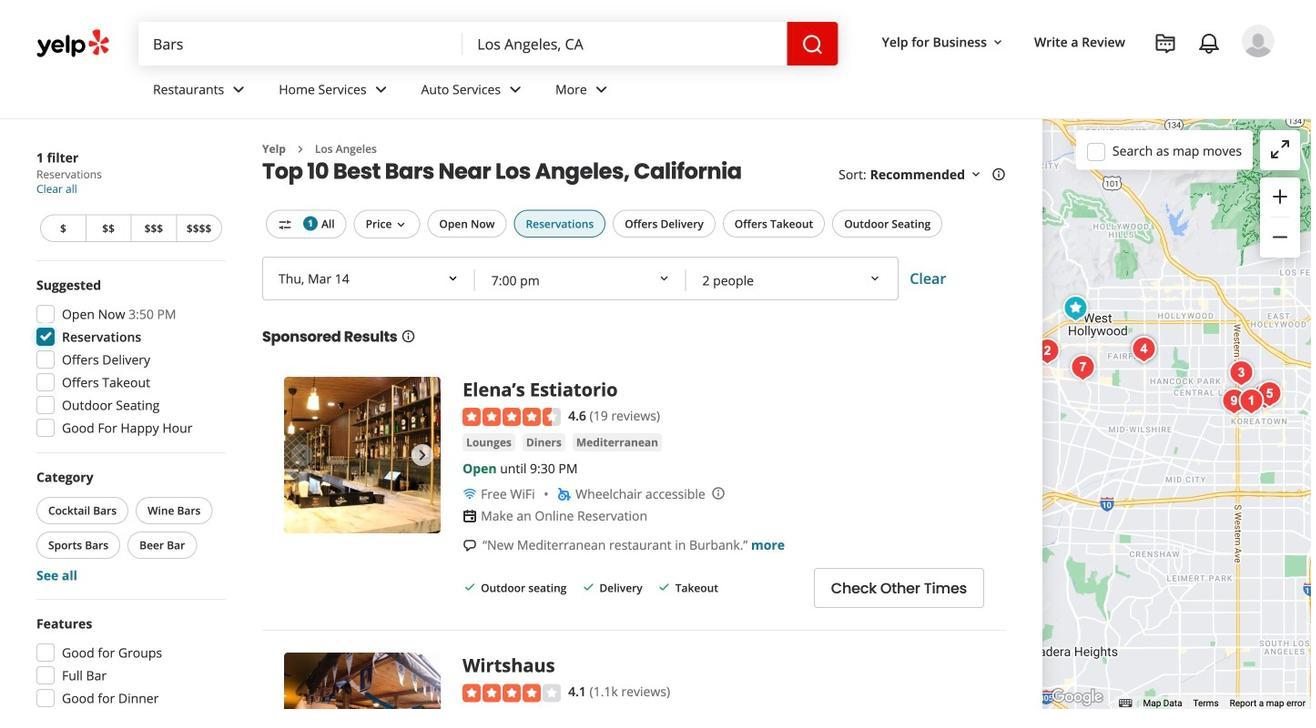 Task type: locate. For each thing, give the bounding box(es) containing it.
0 horizontal spatial 16 info v2 image
[[401, 329, 416, 344]]

Cover field
[[688, 260, 896, 300]]

16 chevron down v2 image inside filters "group"
[[394, 218, 408, 232]]

2 none field from the left
[[463, 22, 788, 66]]

2 16 checkmark v2 image from the left
[[657, 581, 672, 595]]

1 horizontal spatial 24 chevron down v2 image
[[505, 79, 527, 101]]

previous image
[[292, 444, 313, 466]]

zoom in image
[[1270, 186, 1292, 208]]

16 chevron down v2 image inside user actions element
[[991, 35, 1006, 50]]

1 horizontal spatial 16 checkmark v2 image
[[657, 581, 672, 595]]

0 horizontal spatial 16 chevron down v2 image
[[394, 218, 408, 232]]

0 vertical spatial 16 info v2 image
[[992, 167, 1007, 182]]

things to do, nail salons, plumbers search field
[[138, 22, 463, 66]]

16 info v2 image
[[992, 167, 1007, 182], [401, 329, 416, 344]]

2 horizontal spatial 24 chevron down v2 image
[[591, 79, 613, 101]]

1 vertical spatial 16 chevron down v2 image
[[394, 218, 408, 232]]

16 wheelchair v2 image
[[558, 487, 572, 502]]

24 chevron down v2 image
[[228, 79, 250, 101], [505, 79, 527, 101], [591, 79, 613, 101]]

Select a date text field
[[264, 259, 475, 299]]

business categories element
[[138, 66, 1275, 118]]

granville image
[[1030, 333, 1066, 370]]

slideshow element
[[284, 377, 441, 534]]

m grill image
[[1217, 384, 1253, 420]]

16 chevron down v2 image
[[991, 35, 1006, 50], [394, 218, 408, 232]]

group
[[1261, 178, 1301, 258], [31, 276, 226, 443], [33, 468, 226, 585], [31, 615, 226, 710]]

bob b. image
[[1243, 25, 1275, 57]]

next image
[[412, 444, 434, 466]]

1 none field from the left
[[138, 22, 463, 66]]

None search field
[[138, 22, 839, 66]]

2 24 chevron down v2 image from the left
[[505, 79, 527, 101]]

info icon image
[[711, 486, 726, 501], [711, 486, 726, 501]]

1 16 checkmark v2 image from the left
[[582, 581, 596, 595]]

projects image
[[1155, 33, 1177, 55]]

0 horizontal spatial 24 chevron down v2 image
[[228, 79, 250, 101]]

16 info v2 image right 16 chevron down v2 icon
[[992, 167, 1007, 182]]

None field
[[138, 22, 463, 66], [463, 22, 788, 66]]

16 info v2 image down select a date text box
[[401, 329, 416, 344]]

16 reservation v2 image
[[463, 509, 477, 524]]

16 checkmark v2 image
[[463, 581, 477, 595]]

0 vertical spatial 16 chevron down v2 image
[[991, 35, 1006, 50]]

16 checkmark v2 image
[[582, 581, 596, 595], [657, 581, 672, 595]]

Time field
[[477, 260, 685, 300]]

1 horizontal spatial 16 chevron down v2 image
[[991, 35, 1006, 50]]

0 horizontal spatial 16 checkmark v2 image
[[582, 581, 596, 595]]

notifications image
[[1199, 33, 1221, 55]]

16 free wifi v2 image
[[463, 487, 477, 502]]



Task type: describe. For each thing, give the bounding box(es) containing it.
none field address, neighborhood, city, state or zip
[[463, 22, 788, 66]]

address, neighborhood, city, state or zip search field
[[463, 22, 788, 66]]

4.6 star rating image
[[463, 408, 561, 427]]

search image
[[802, 34, 824, 56]]

16 chevron down v2 image
[[969, 167, 984, 182]]

16 chevron right v2 image
[[293, 142, 308, 157]]

el carmen image
[[1065, 350, 1102, 386]]

user actions element
[[868, 23, 1301, 135]]

anju house image
[[1224, 355, 1260, 392]]

keyboard shortcuts image
[[1120, 700, 1133, 708]]

none field things to do, nail salons, plumbers
[[138, 22, 463, 66]]

24 chevron down v2 image
[[370, 79, 392, 101]]

map region
[[1043, 119, 1312, 710]]

juliana los angeles image
[[1248, 378, 1284, 415]]

wirtshaus image
[[1126, 332, 1163, 368]]

zoom out image
[[1270, 226, 1292, 248]]

16 filter v2 image
[[278, 218, 292, 232]]

hamburger mary's - west hollywood image
[[1058, 291, 1095, 327]]

seoul salon restaurant & bar image
[[1234, 384, 1270, 420]]

1 24 chevron down v2 image from the left
[[228, 79, 250, 101]]

3 24 chevron down v2 image from the left
[[591, 79, 613, 101]]

escala image
[[1252, 376, 1289, 413]]

16 speech v2 image
[[463, 539, 477, 553]]

expand map image
[[1270, 138, 1292, 160]]

google image
[[1048, 686, 1108, 710]]

1 horizontal spatial 16 info v2 image
[[992, 167, 1007, 182]]

wirtshaus image
[[1126, 332, 1163, 368]]

filters group
[[262, 210, 947, 239]]

1 vertical spatial 16 info v2 image
[[401, 329, 416, 344]]

4.1 star rating image
[[463, 685, 561, 703]]



Task type: vqa. For each thing, say whether or not it's contained in the screenshot.
16 free wifi v2 image
yes



